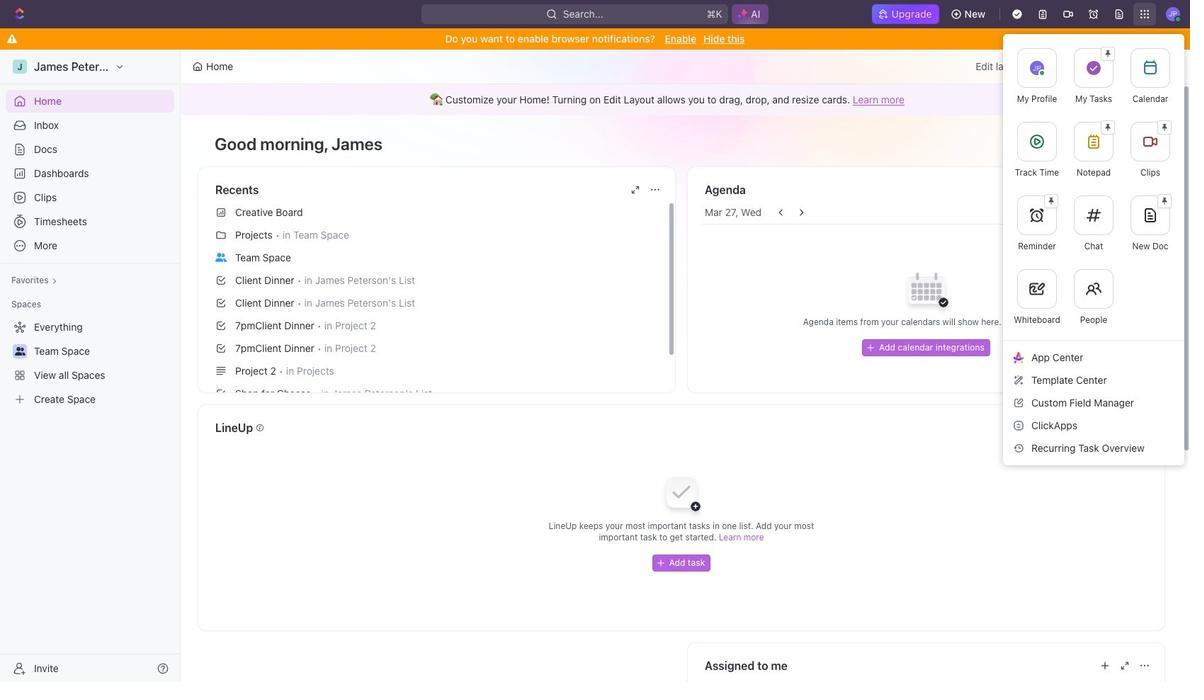 Task type: locate. For each thing, give the bounding box(es) containing it.
alert
[[181, 84, 1183, 116]]

sidebar navigation
[[0, 50, 181, 683]]

tree
[[6, 316, 174, 411]]



Task type: vqa. For each thing, say whether or not it's contained in the screenshot.
ALERT
yes



Task type: describe. For each thing, give the bounding box(es) containing it.
tree inside sidebar navigation
[[6, 316, 174, 411]]

user group image
[[215, 253, 227, 262]]



